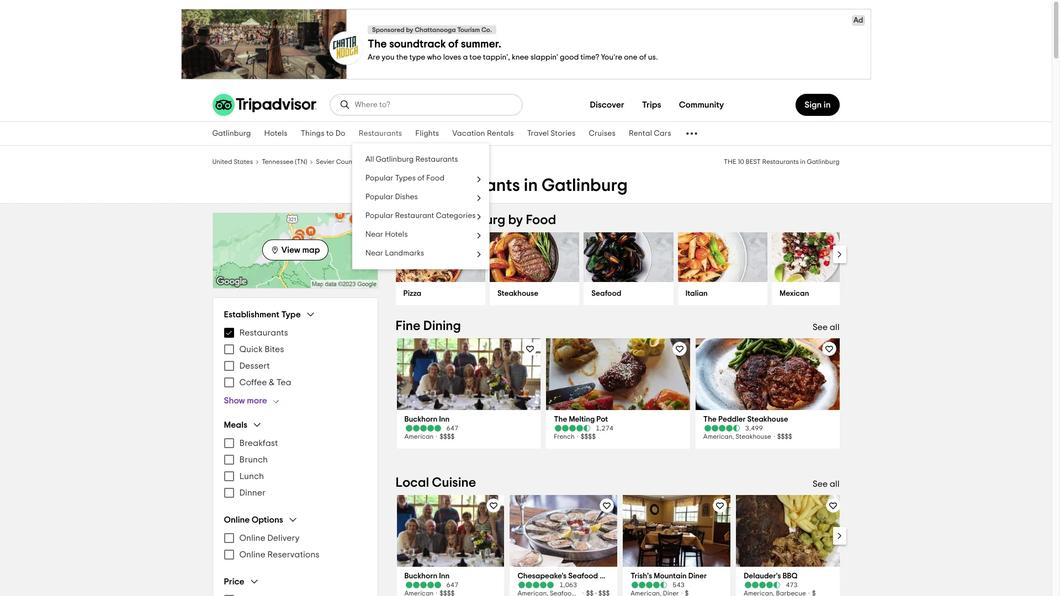 Task type: locate. For each thing, give the bounding box(es) containing it.
rental
[[629, 130, 652, 137]]

united states link
[[212, 157, 253, 166]]

1,274
[[596, 425, 613, 432]]

tea
[[276, 378, 291, 387]]

delivery
[[267, 534, 300, 543]]

the up french
[[554, 416, 567, 423]]

sign in link
[[796, 94, 840, 116]]

0 horizontal spatial hotels
[[264, 130, 288, 137]]

the up american,
[[703, 416, 717, 423]]

gatlinburg link down restaurants link
[[367, 157, 399, 166]]

dining
[[423, 320, 461, 333]]

0 horizontal spatial gatlinburg link
[[206, 122, 258, 145]]

landmarks
[[385, 250, 424, 257]]

1 popular from the top
[[365, 174, 393, 182]]

3 popular from the top
[[365, 212, 393, 220]]

tennessee
[[262, 158, 294, 165]]

0 vertical spatial group
[[224, 309, 366, 406]]

seafood
[[592, 290, 621, 298], [568, 573, 598, 580]]

popular inside button
[[365, 193, 393, 201]]

0 vertical spatial 647
[[446, 425, 458, 432]]

$$$$ down "melting"
[[581, 433, 596, 440]]

1 vertical spatial see
[[813, 480, 828, 489]]

1 see from the top
[[813, 323, 828, 332]]

1 647 from the top
[[446, 425, 458, 432]]

1 vertical spatial buckhorn inn
[[404, 573, 450, 580]]

2 see from the top
[[813, 480, 828, 489]]

pot
[[596, 416, 608, 423]]

food right by
[[526, 214, 556, 227]]

menu
[[224, 325, 366, 391], [224, 435, 366, 501], [224, 530, 366, 563]]

tennessee (tn) link
[[262, 157, 307, 166]]

type
[[281, 310, 301, 319]]

in down travel
[[524, 177, 538, 194]]

online reservations
[[239, 550, 320, 559]]

1 vertical spatial gatlinburg link
[[367, 157, 399, 166]]

3 menu from the top
[[224, 530, 366, 563]]

restaurants inside menu
[[239, 329, 288, 337]]

1 5.0 of 5 bubbles. 647 reviews element from the top
[[404, 425, 533, 432]]

in right sign
[[824, 100, 831, 109]]

inn for cuisine
[[439, 573, 450, 580]]

popular inside 'button'
[[365, 212, 393, 220]]

delauder's
[[744, 573, 781, 580]]

647 for cuisine
[[446, 582, 458, 589]]

travel stories link
[[521, 122, 582, 145]]

2 inn from the top
[[439, 573, 450, 580]]

$$$$ right 'american'
[[440, 433, 455, 440]]

2 vertical spatial menu
[[224, 530, 366, 563]]

the
[[724, 158, 736, 165]]

flights link
[[409, 122, 446, 145]]

1 buckhorn from the top
[[404, 416, 437, 423]]

1 vertical spatial near
[[365, 250, 383, 257]]

1 $$$$ from the left
[[440, 433, 455, 440]]

buckhorn for fine
[[404, 416, 437, 423]]

0 vertical spatial in
[[824, 100, 831, 109]]

lunch
[[239, 472, 264, 481]]

breakfast
[[239, 439, 278, 448]]

0 vertical spatial popular
[[365, 174, 393, 182]]

popular up near hotels
[[365, 212, 393, 220]]

2 647 link from the top
[[404, 581, 497, 589]]

647
[[446, 425, 458, 432], [446, 582, 458, 589]]

2 all from the top
[[830, 480, 840, 489]]

of
[[417, 174, 425, 182]]

0 horizontal spatial in
[[524, 177, 538, 194]]

1 inn from the top
[[439, 416, 450, 423]]

0 vertical spatial buckhorn inn
[[404, 416, 450, 423]]

2 buckhorn inn link from the top
[[404, 571, 497, 581]]

0 vertical spatial inn
[[439, 416, 450, 423]]

1 vertical spatial food
[[526, 214, 556, 227]]

group
[[224, 309, 366, 406], [224, 420, 366, 501], [224, 515, 366, 563]]

the melting pot
[[554, 416, 608, 423]]

hotels
[[264, 130, 288, 137], [385, 231, 408, 239]]

1 horizontal spatial the
[[703, 416, 717, 423]]

buckhorn inn link
[[404, 415, 533, 425], [404, 571, 497, 581]]

&
[[269, 378, 275, 387]]

menu containing breakfast
[[224, 435, 366, 501]]

1 vertical spatial 5.0 of 5 bubbles. 647 reviews element
[[404, 581, 497, 589]]

popular inside button
[[365, 174, 393, 182]]

1 vertical spatial all
[[830, 480, 840, 489]]

group containing online options
[[224, 515, 366, 563]]

food inside button
[[426, 174, 445, 182]]

rental cars
[[629, 130, 671, 137]]

2 buckhorn from the top
[[404, 573, 437, 580]]

2 vertical spatial popular
[[365, 212, 393, 220]]

buckhorn inn link for dining
[[404, 415, 533, 425]]

states
[[234, 158, 253, 165]]

5.0 of 5 bubbles. 647 reviews element
[[404, 425, 533, 432], [404, 581, 497, 589]]

543
[[673, 582, 685, 589]]

see all for fine dining
[[813, 323, 840, 332]]

2 the from the left
[[703, 416, 717, 423]]

0 vertical spatial see all link
[[813, 323, 840, 332]]

seafood inside seafood link
[[592, 290, 621, 298]]

view map button
[[262, 239, 328, 260]]

menu containing online delivery
[[224, 530, 366, 563]]

popular left dishes
[[365, 193, 393, 201]]

2 horizontal spatial $$$$
[[777, 433, 792, 440]]

cruises
[[589, 130, 616, 137]]

1 vertical spatial popular
[[365, 193, 393, 201]]

1 vertical spatial menu
[[224, 435, 366, 501]]

1 horizontal spatial $$$$
[[581, 433, 596, 440]]

2 see all link from the top
[[813, 480, 840, 489]]

see all link
[[813, 323, 840, 332], [813, 480, 840, 489]]

0 vertical spatial online
[[224, 515, 250, 524]]

2 vertical spatial in
[[524, 177, 538, 194]]

popular types of food
[[365, 174, 445, 182]]

3 group from the top
[[224, 515, 366, 563]]

1 buckhorn inn from the top
[[404, 416, 450, 423]]

american, steakhouse
[[703, 433, 771, 440]]

0 vertical spatial buckhorn inn link
[[404, 415, 533, 425]]

hotels inside button
[[385, 231, 408, 239]]

price
[[224, 577, 244, 586]]

1 vertical spatial buckhorn inn link
[[404, 571, 497, 581]]

2 $$$$ from the left
[[581, 433, 596, 440]]

1 vertical spatial online
[[239, 534, 265, 543]]

steakhouse inside steakhouse link
[[497, 290, 538, 298]]

1 horizontal spatial food
[[526, 214, 556, 227]]

1 vertical spatial inn
[[439, 573, 450, 580]]

near hotels button
[[352, 225, 489, 244]]

restaurants up "quick bites"
[[239, 329, 288, 337]]

menu for online options
[[224, 530, 366, 563]]

trish's mountain diner
[[631, 573, 707, 580]]

Search search field
[[355, 100, 513, 110]]

None search field
[[330, 95, 522, 115]]

0 vertical spatial see all
[[813, 323, 840, 332]]

1 horizontal spatial gatlinburg link
[[367, 157, 399, 166]]

food
[[426, 174, 445, 182], [526, 214, 556, 227]]

10
[[738, 158, 744, 165]]

0 vertical spatial 647 link
[[404, 425, 533, 432]]

price group
[[224, 576, 366, 596]]

popular dishes button
[[352, 188, 489, 207]]

0 vertical spatial all
[[830, 323, 840, 332]]

rentals
[[487, 130, 514, 137]]

1 vertical spatial group
[[224, 420, 366, 501]]

0 vertical spatial 5.0 of 5 bubbles. 647 reviews element
[[404, 425, 533, 432]]

brunch
[[239, 456, 268, 464]]

the
[[554, 416, 567, 423], [703, 416, 717, 423]]

2 see all from the top
[[813, 480, 840, 489]]

1 the from the left
[[554, 416, 567, 423]]

0 vertical spatial hotels
[[264, 130, 288, 137]]

0 vertical spatial menu
[[224, 325, 366, 391]]

melting
[[569, 416, 595, 423]]

0 horizontal spatial the
[[554, 416, 567, 423]]

rental cars link
[[622, 122, 678, 145]]

chesapeake's seafood and raw bar link
[[518, 571, 644, 581]]

5.0 of 5 bubbles. 647 reviews element for dining
[[404, 425, 533, 432]]

1 vertical spatial see all
[[813, 480, 840, 489]]

0 vertical spatial food
[[426, 174, 445, 182]]

hotels up "tennessee"
[[264, 130, 288, 137]]

all for fine dining
[[830, 323, 840, 332]]

2 group from the top
[[224, 420, 366, 501]]

online for online reservations
[[239, 550, 265, 559]]

steakhouse inside the peddler steakhouse link
[[747, 416, 788, 423]]

online down online options
[[239, 534, 265, 543]]

more
[[247, 396, 267, 405]]

$$$$ down 4.5 of 5 bubbles. 3,499 reviews element
[[777, 433, 792, 440]]

$$$$ for the peddler steakhouse
[[777, 433, 792, 440]]

popular for popular dishes
[[365, 193, 393, 201]]

1 group from the top
[[224, 309, 366, 406]]

cuisine
[[432, 477, 476, 490]]

italian
[[686, 290, 708, 298]]

0 vertical spatial seafood
[[592, 290, 621, 298]]

2 vertical spatial online
[[239, 550, 265, 559]]

$$$$
[[440, 433, 455, 440], [581, 433, 596, 440], [777, 433, 792, 440]]

near landmarks
[[365, 250, 424, 257]]

food right the of
[[426, 174, 445, 182]]

0 horizontal spatial food
[[426, 174, 445, 182]]

2 vertical spatial group
[[224, 515, 366, 563]]

1 see all link from the top
[[813, 323, 840, 332]]

1 all from the top
[[830, 323, 840, 332]]

online left options
[[224, 515, 250, 524]]

see all link for local cuisine
[[813, 480, 840, 489]]

1 vertical spatial 647 link
[[404, 581, 497, 589]]

mexican link
[[772, 282, 862, 305]]

coffee & tea
[[239, 378, 291, 387]]

steakhouse
[[497, 290, 538, 298], [747, 416, 788, 423], [736, 433, 771, 440]]

food for popular types of food
[[426, 174, 445, 182]]

2 near from the top
[[365, 250, 383, 257]]

online down online delivery
[[239, 550, 265, 559]]

map
[[302, 245, 320, 254]]

all gatlinburg restaurants link
[[352, 150, 489, 169]]

2 5.0 of 5 bubbles. 647 reviews element from the top
[[404, 581, 497, 589]]

group containing meals
[[224, 420, 366, 501]]

1 menu from the top
[[224, 325, 366, 391]]

gatlinburg link up united states link
[[206, 122, 258, 145]]

1 horizontal spatial hotels
[[385, 231, 408, 239]]

in right best
[[800, 158, 806, 165]]

2 popular from the top
[[365, 193, 393, 201]]

popular down all
[[365, 174, 393, 182]]

near up near landmarks
[[365, 231, 383, 239]]

1 vertical spatial buckhorn
[[404, 573, 437, 580]]

near down near hotels
[[365, 250, 383, 257]]

2 buckhorn inn from the top
[[404, 573, 450, 580]]

0 horizontal spatial $$$$
[[440, 433, 455, 440]]

3 $$$$ from the left
[[777, 433, 792, 440]]

chesapeake's
[[518, 573, 567, 580]]

local cuisine
[[396, 477, 476, 490]]

discover
[[590, 100, 624, 109]]

buckhorn inn link for cuisine
[[404, 571, 497, 581]]

5.0 of 5 bubbles. 647 reviews element for cuisine
[[404, 581, 497, 589]]

0 vertical spatial see
[[813, 323, 828, 332]]

1 vertical spatial 647
[[446, 582, 458, 589]]

food for browse gatlinburg by food
[[526, 214, 556, 227]]

1 horizontal spatial in
[[800, 158, 806, 165]]

buckhorn
[[404, 416, 437, 423], [404, 573, 437, 580]]

near
[[365, 231, 383, 239], [365, 250, 383, 257]]

in inside sign in link
[[824, 100, 831, 109]]

0 vertical spatial steakhouse
[[497, 290, 538, 298]]

menu for meals
[[224, 435, 366, 501]]

(tn)
[[295, 158, 307, 165]]

reservations
[[267, 550, 320, 559]]

browse gatlinburg by food
[[396, 214, 556, 227]]

1 buckhorn inn link from the top
[[404, 415, 533, 425]]

2 menu from the top
[[224, 435, 366, 501]]

1 near from the top
[[365, 231, 383, 239]]

1 see all from the top
[[813, 323, 840, 332]]

0 vertical spatial near
[[365, 231, 383, 239]]

1 vertical spatial hotels
[[385, 231, 408, 239]]

best
[[746, 158, 761, 165]]

1,274 link
[[554, 425, 682, 432]]

things to do link
[[294, 122, 352, 145]]

5.0 of 5 bubbles. 1,063 reviews element
[[518, 581, 610, 589]]

1 647 link from the top
[[404, 425, 533, 432]]

all
[[830, 323, 840, 332], [830, 480, 840, 489]]

2 horizontal spatial in
[[824, 100, 831, 109]]

$$$$ for the melting pot
[[581, 433, 596, 440]]

american,
[[703, 433, 734, 440]]

0 vertical spatial buckhorn
[[404, 416, 437, 423]]

hotels up near landmarks
[[385, 231, 408, 239]]

1 vertical spatial see all link
[[813, 480, 840, 489]]

1 vertical spatial seafood
[[568, 573, 598, 580]]

vacation rentals
[[452, 130, 514, 137]]

seafood link
[[584, 282, 673, 305]]

647 link for cuisine
[[404, 581, 497, 589]]

see for local cuisine
[[813, 480, 828, 489]]

trish's
[[631, 573, 652, 580]]

2 647 from the top
[[446, 582, 458, 589]]

1 vertical spatial steakhouse
[[747, 416, 788, 423]]

restaurants right best
[[762, 158, 799, 165]]

near hotels
[[365, 231, 408, 239]]



Task type: vqa. For each thing, say whether or not it's contained in the screenshot.
2nd grid from right
no



Task type: describe. For each thing, give the bounding box(es) containing it.
sign in
[[805, 100, 831, 109]]

1,063 link
[[518, 581, 610, 589]]

online for online options
[[224, 515, 250, 524]]

things to do
[[301, 130, 345, 137]]

473
[[786, 582, 798, 589]]

the peddler steakhouse link
[[703, 415, 832, 425]]

categories
[[436, 212, 476, 220]]

hotels inside "link"
[[264, 130, 288, 137]]

popular for popular types of food
[[365, 174, 393, 182]]

buckhorn inn for cuisine
[[404, 573, 450, 580]]

the melting pot link
[[554, 415, 682, 425]]

flights
[[415, 130, 439, 137]]

1 vertical spatial in
[[800, 158, 806, 165]]

restaurants link
[[352, 122, 409, 145]]

3,499
[[745, 425, 763, 432]]

options
[[252, 515, 283, 524]]

popular restaurant categories
[[365, 212, 476, 220]]

fine dining
[[396, 320, 461, 333]]

restaurants down vacation at the left top
[[442, 158, 479, 165]]

sevier county link
[[316, 157, 358, 166]]

quick
[[239, 345, 263, 354]]

bar
[[632, 573, 644, 580]]

search image
[[339, 99, 350, 110]]

do
[[336, 130, 345, 137]]

fine
[[396, 320, 421, 333]]

italian link
[[678, 282, 768, 305]]

group containing establishment type
[[224, 309, 366, 406]]

in for restaurants in gatlinburg
[[524, 177, 538, 194]]

community button
[[670, 94, 733, 116]]

seafood inside chesapeake's seafood and raw bar link
[[568, 573, 598, 580]]

pizza
[[403, 290, 421, 298]]

and
[[600, 573, 614, 580]]

all
[[365, 156, 374, 163]]

sevier
[[316, 158, 335, 165]]

steakhouse link
[[490, 282, 579, 305]]

sign
[[805, 100, 822, 109]]

near for near hotels
[[365, 231, 383, 239]]

quick bites
[[239, 345, 284, 354]]

raw
[[615, 573, 630, 580]]

delauder's bbq
[[744, 573, 798, 580]]

establishment
[[224, 310, 279, 319]]

the for the peddler steakhouse
[[703, 416, 717, 423]]

trish's mountain diner link
[[631, 571, 723, 581]]

the for the melting pot
[[554, 416, 567, 423]]

american
[[404, 433, 434, 440]]

1,063
[[560, 582, 577, 589]]

4.5 of 5 bubbles. 473 reviews element
[[744, 581, 836, 589]]

delauder's bbq link
[[744, 571, 836, 581]]

2 vertical spatial steakhouse
[[736, 433, 771, 440]]

to
[[326, 130, 334, 137]]

diner
[[688, 573, 707, 580]]

establishment type
[[224, 310, 301, 319]]

mountain
[[654, 573, 687, 580]]

0 vertical spatial gatlinburg link
[[206, 122, 258, 145]]

4.5 of 5 bubbles. 3,499 reviews element
[[703, 425, 832, 432]]

the 10  best restaurants in gatlinburg
[[724, 158, 840, 165]]

menu containing restaurants
[[224, 325, 366, 391]]

advertisement region
[[0, 9, 1052, 80]]

gatlinburg restaurants
[[408, 158, 479, 165]]

buckhorn inn for dining
[[404, 416, 450, 423]]

543 link
[[631, 581, 723, 589]]

bbq
[[783, 573, 798, 580]]

online for online delivery
[[239, 534, 265, 543]]

coffee
[[239, 378, 267, 387]]

the peddler steakhouse
[[703, 416, 788, 423]]

see all link for fine dining
[[813, 323, 840, 332]]

travel stories
[[527, 130, 576, 137]]

united states
[[212, 158, 253, 165]]

cruises link
[[582, 122, 622, 145]]

popular for popular restaurant categories
[[365, 212, 393, 220]]

4.5 of 5 bubbles. 1,274 reviews element
[[554, 425, 682, 432]]

near for near landmarks
[[365, 250, 383, 257]]

peddler
[[718, 416, 746, 423]]

restaurants up the of
[[415, 156, 458, 163]]

647 link for dining
[[404, 425, 533, 432]]

cars
[[654, 130, 671, 137]]

travel
[[527, 130, 549, 137]]

hotels link
[[258, 122, 294, 145]]

types
[[395, 174, 416, 182]]

near landmarks button
[[352, 244, 489, 263]]

see for fine dining
[[813, 323, 828, 332]]

popular dishes
[[365, 193, 418, 201]]

restaurants up 'categories'
[[424, 177, 520, 194]]

3,499 link
[[703, 425, 832, 432]]

sevier county
[[316, 158, 358, 165]]

restaurants in gatlinburg
[[424, 177, 628, 194]]

browse
[[396, 214, 438, 227]]

4.5 of 5 bubbles. 543 reviews element
[[631, 581, 723, 589]]

dishes
[[395, 193, 418, 201]]

view map
[[281, 245, 320, 254]]

buckhorn for local
[[404, 573, 437, 580]]

in for sign in
[[824, 100, 831, 109]]

647 for dining
[[446, 425, 458, 432]]

stories
[[551, 130, 576, 137]]

all for local cuisine
[[830, 480, 840, 489]]

tripadvisor image
[[212, 94, 316, 116]]

$$$$ for buckhorn inn
[[440, 433, 455, 440]]

bites
[[265, 345, 284, 354]]

dessert
[[239, 362, 270, 370]]

pizza link
[[396, 282, 485, 305]]

view
[[281, 245, 300, 254]]

show
[[224, 396, 245, 405]]

473 link
[[744, 581, 836, 589]]

see all for local cuisine
[[813, 480, 840, 489]]

mexican
[[780, 290, 809, 298]]

meals
[[224, 420, 247, 429]]

community
[[679, 100, 724, 109]]

by
[[508, 214, 523, 227]]

inn for dining
[[439, 416, 450, 423]]

vacation rentals link
[[446, 122, 521, 145]]

restaurants up all
[[359, 130, 402, 137]]

popular types of food button
[[352, 169, 489, 188]]

discover button
[[581, 94, 633, 116]]



